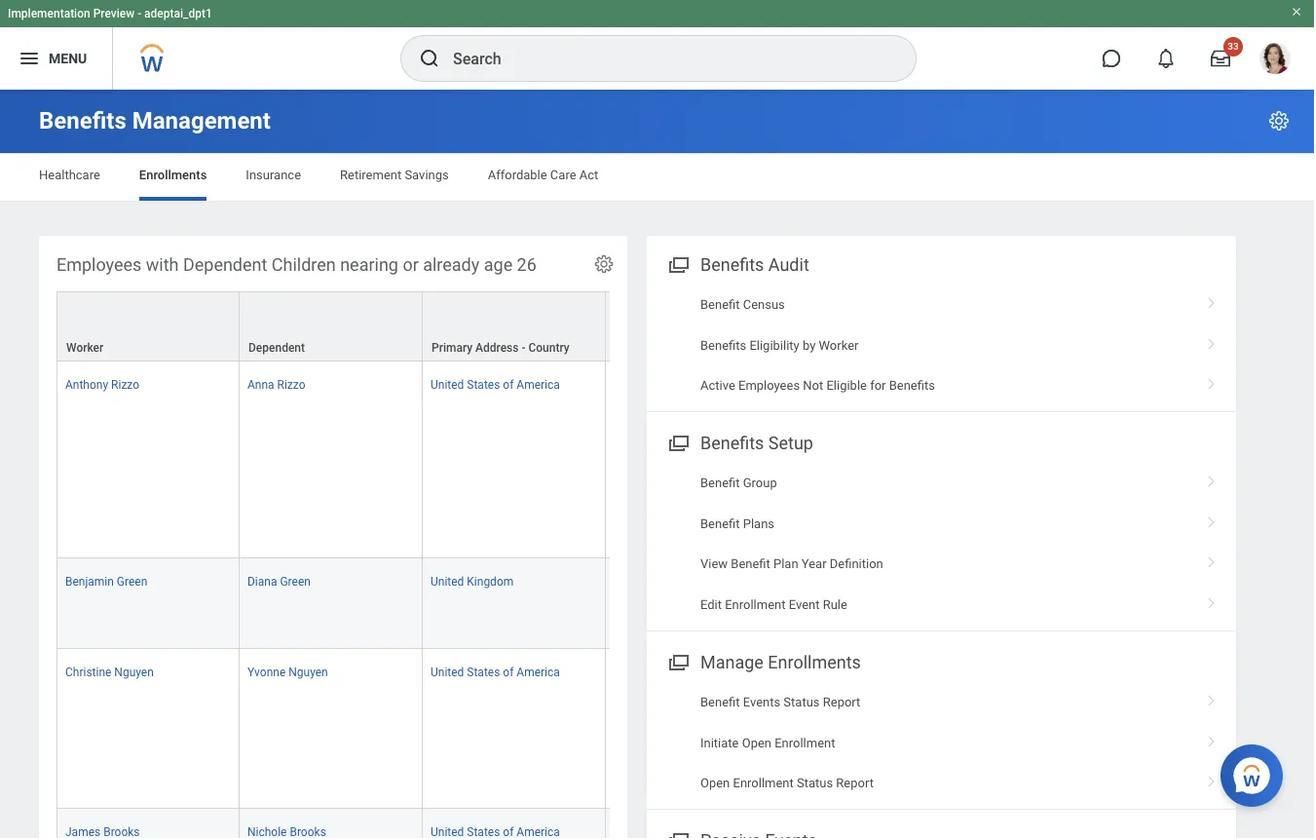 Task type: describe. For each thing, give the bounding box(es) containing it.
affordable care act
[[488, 168, 599, 182]]

open enrollment status report link
[[647, 763, 1237, 804]]

america for yvonne nguyen
[[517, 666, 560, 680]]

kingdom
[[467, 575, 514, 589]]

benefit group
[[701, 476, 778, 491]]

by
[[803, 338, 816, 352]]

open enrollment status report
[[701, 776, 874, 791]]

report for open enrollment status report
[[837, 776, 874, 791]]

chevron right image for benefit plans
[[1200, 510, 1225, 529]]

menu banner
[[0, 0, 1315, 90]]

cell for yvonne nguyen
[[606, 649, 731, 809]]

chevron right image for active employees not eligible for benefits
[[1200, 371, 1225, 391]]

implementation preview -   adeptai_dpt1
[[8, 7, 212, 20]]

benefit events status report link
[[647, 683, 1237, 723]]

cell for anna rizzo
[[606, 362, 731, 558]]

benefit plans link
[[647, 504, 1237, 544]]

diana green link
[[248, 571, 311, 589]]

states for rizzo
[[467, 378, 500, 392]]

primary address - country
[[432, 341, 570, 355]]

benjamin green
[[65, 575, 148, 589]]

configure employees with dependent children nearing or already age 26 image
[[594, 253, 615, 275]]

address
[[476, 341, 519, 355]]

retirement
[[340, 168, 402, 182]]

states for nguyen
[[467, 666, 500, 680]]

benjamin green link
[[65, 571, 148, 589]]

worker inside popup button
[[66, 341, 104, 355]]

4 cell from the top
[[606, 809, 731, 838]]

anthony
[[65, 378, 108, 392]]

preview
[[93, 7, 135, 20]]

rule
[[823, 597, 848, 612]]

or
[[403, 254, 419, 275]]

united states of america link for nguyen
[[431, 662, 560, 680]]

anna
[[248, 378, 275, 392]]

26
[[517, 254, 537, 275]]

0 horizontal spatial employees
[[57, 254, 142, 275]]

5 row from the top
[[57, 809, 1315, 838]]

benjamin
[[65, 575, 114, 589]]

2 menu group image from the top
[[665, 827, 691, 838]]

yvonne nguyen link
[[248, 662, 328, 680]]

primary
[[432, 341, 473, 355]]

benefit census link
[[647, 285, 1237, 325]]

dependent inside dependent popup button
[[249, 341, 305, 355]]

eligibility
[[750, 338, 800, 352]]

diana green
[[248, 575, 311, 589]]

1 vertical spatial enrollments
[[768, 652, 862, 673]]

country
[[529, 341, 570, 355]]

0 vertical spatial open
[[742, 736, 772, 750]]

benefits for benefits audit
[[701, 254, 765, 275]]

initiate
[[701, 736, 739, 750]]

chevron right image for benefit events status report
[[1200, 688, 1225, 708]]

group
[[743, 476, 778, 491]]

manage enrollments
[[701, 652, 862, 673]]

chevron right image for view benefit plan year definition
[[1200, 550, 1225, 570]]

events
[[743, 695, 781, 710]]

benefit events status report
[[701, 695, 861, 710]]

notifications large image
[[1157, 49, 1177, 68]]

children
[[272, 254, 336, 275]]

nearing
[[340, 254, 399, 275]]

employees inside list
[[739, 378, 800, 393]]

justify image
[[18, 47, 41, 70]]

chevron right image for open enrollment status report
[[1200, 769, 1225, 789]]

event
[[789, 597, 820, 612]]

row containing christine nguyen
[[57, 649, 1315, 809]]

setup
[[769, 433, 814, 454]]

benefits for benefits setup
[[701, 433, 765, 454]]

worker button
[[58, 293, 239, 361]]

united for rizzo
[[431, 378, 464, 392]]

view benefit plan year definition link
[[647, 544, 1237, 585]]

christine nguyen
[[65, 666, 154, 680]]

status for enrollment
[[797, 776, 834, 791]]

tab list inside the benefits management main content
[[19, 154, 1295, 201]]

age
[[484, 254, 513, 275]]

savings
[[405, 168, 449, 182]]

benefits right for at the right of the page
[[890, 378, 936, 393]]

green for benjamin green
[[117, 575, 148, 589]]

benefit inside 'link'
[[731, 557, 771, 571]]

inbox large image
[[1212, 49, 1231, 68]]

menu button
[[0, 27, 112, 90]]

retirement savings
[[340, 168, 449, 182]]

eligible
[[827, 378, 867, 393]]

year
[[802, 557, 827, 571]]

list for benefits setup
[[647, 463, 1237, 625]]

edit
[[701, 597, 722, 612]]

of for anna rizzo
[[503, 378, 514, 392]]

menu group image for benefits audit
[[665, 251, 691, 277]]

active employees not eligible for benefits
[[701, 378, 936, 393]]

active employees not eligible for benefits link
[[647, 365, 1237, 406]]

benefit for manage enrollments
[[701, 695, 740, 710]]

chevron right image for initiate open enrollment
[[1200, 729, 1225, 748]]

benefits for benefits management
[[39, 107, 126, 135]]

benefits audit
[[701, 254, 810, 275]]

view
[[701, 557, 728, 571]]

plan
[[774, 557, 799, 571]]

affordable
[[488, 168, 547, 182]]

33
[[1228, 41, 1240, 52]]

implementation
[[8, 7, 90, 20]]

audit
[[769, 254, 810, 275]]

- for address
[[522, 341, 526, 355]]

not
[[804, 378, 824, 393]]

act
[[580, 168, 599, 182]]

search image
[[418, 47, 442, 70]]

united for nguyen
[[431, 666, 464, 680]]

primary address - country button
[[423, 293, 605, 361]]



Task type: vqa. For each thing, say whether or not it's contained in the screenshot.
- within the MENU banner
yes



Task type: locate. For each thing, give the bounding box(es) containing it.
0 vertical spatial enrollment
[[725, 597, 786, 612]]

united states of america for yvonne nguyen
[[431, 666, 560, 680]]

benefit left census
[[701, 297, 740, 312]]

1 chevron right image from the top
[[1200, 291, 1225, 310]]

open down initiate
[[701, 776, 730, 791]]

dependent
[[183, 254, 267, 275], [249, 341, 305, 355]]

1 chevron right image from the top
[[1200, 371, 1225, 391]]

0 vertical spatial -
[[138, 7, 141, 20]]

enrollment for event
[[725, 597, 786, 612]]

employees
[[57, 254, 142, 275], [739, 378, 800, 393]]

benefits for benefits eligibility by worker
[[701, 338, 747, 352]]

0 vertical spatial chevron right image
[[1200, 371, 1225, 391]]

3 chevron right image from the top
[[1200, 550, 1225, 570]]

chevron right image for benefit census
[[1200, 291, 1225, 310]]

3 row from the top
[[57, 558, 1315, 649]]

2 nguyen from the left
[[289, 666, 328, 680]]

united states of america for anna rizzo
[[431, 378, 560, 392]]

edit enrollment event rule link
[[647, 585, 1237, 625]]

-
[[138, 7, 141, 20], [522, 341, 526, 355]]

yvonne nguyen
[[248, 666, 328, 680]]

1 vertical spatial list
[[647, 463, 1237, 625]]

close environment banner image
[[1292, 6, 1303, 18]]

0 horizontal spatial worker
[[66, 341, 104, 355]]

initiate open enrollment
[[701, 736, 836, 750]]

benefits management
[[39, 107, 271, 135]]

chevron right image inside open enrollment status report link
[[1200, 769, 1225, 789]]

green right the diana
[[280, 575, 311, 589]]

america
[[517, 378, 560, 392], [517, 666, 560, 680]]

green right benjamin
[[117, 575, 148, 589]]

green for diana green
[[280, 575, 311, 589]]

1 united states of america from the top
[[431, 378, 560, 392]]

1 horizontal spatial worker
[[819, 338, 859, 352]]

status down initiate open enrollment
[[797, 776, 834, 791]]

2 united states of america from the top
[[431, 666, 560, 680]]

united kingdom
[[431, 575, 514, 589]]

states
[[467, 378, 500, 392], [467, 666, 500, 680]]

0 vertical spatial united states of america link
[[431, 374, 560, 392]]

employees down eligibility
[[739, 378, 800, 393]]

0 vertical spatial menu group image
[[665, 251, 691, 277]]

cell
[[606, 362, 731, 558], [606, 558, 731, 649], [606, 649, 731, 809], [606, 809, 731, 838]]

anthony rizzo link
[[65, 374, 139, 392]]

benefit for benefits setup
[[701, 476, 740, 491]]

menu group image right configure employees with dependent children nearing or already age 26 image
[[665, 251, 691, 277]]

1 vertical spatial employees
[[739, 378, 800, 393]]

1 list from the top
[[647, 285, 1237, 406]]

list for manage enrollments
[[647, 683, 1237, 804]]

list containing benefit census
[[647, 285, 1237, 406]]

united states of america link for rizzo
[[431, 374, 560, 392]]

0 horizontal spatial -
[[138, 7, 141, 20]]

0 vertical spatial united states of america
[[431, 378, 560, 392]]

active
[[701, 378, 736, 393]]

report down manage enrollments in the right bottom of the page
[[823, 695, 861, 710]]

united down "primary"
[[431, 378, 464, 392]]

2 america from the top
[[517, 666, 560, 680]]

0 horizontal spatial nguyen
[[114, 666, 154, 680]]

enrollment
[[725, 597, 786, 612], [775, 736, 836, 750], [734, 776, 794, 791]]

benefits up active
[[701, 338, 747, 352]]

0 vertical spatial states
[[467, 378, 500, 392]]

benefit
[[701, 297, 740, 312], [701, 476, 740, 491], [701, 516, 740, 531], [731, 557, 771, 571], [701, 695, 740, 710]]

chevron right image inside view benefit plan year definition 'link'
[[1200, 550, 1225, 570]]

benefits management main content
[[0, 90, 1315, 838]]

anna rizzo
[[248, 378, 306, 392]]

1 vertical spatial united states of america
[[431, 666, 560, 680]]

united states of america down kingdom
[[431, 666, 560, 680]]

chevron right image inside benefit plans link
[[1200, 510, 1225, 529]]

2 of from the top
[[503, 666, 514, 680]]

open right initiate
[[742, 736, 772, 750]]

benefit left plan
[[731, 557, 771, 571]]

adeptai_dpt1
[[144, 7, 212, 20]]

profile logan mcneil image
[[1260, 43, 1292, 78]]

2 united from the top
[[431, 575, 464, 589]]

1 menu group image from the top
[[665, 648, 691, 675]]

with
[[146, 254, 179, 275]]

united states of america down address
[[431, 378, 560, 392]]

menu group image
[[665, 648, 691, 675], [665, 827, 691, 838]]

status right events
[[784, 695, 820, 710]]

green inside benjamin green link
[[117, 575, 148, 589]]

rizzo right the anthony
[[111, 378, 139, 392]]

1 horizontal spatial enrollments
[[768, 652, 862, 673]]

of down the primary address - country
[[503, 378, 514, 392]]

chevron right image
[[1200, 371, 1225, 391], [1200, 469, 1225, 489], [1200, 510, 1225, 529]]

benefits eligibility by worker link
[[647, 325, 1237, 365]]

1 horizontal spatial open
[[742, 736, 772, 750]]

2 vertical spatial list
[[647, 683, 1237, 804]]

enrollment for status
[[734, 776, 794, 791]]

1 vertical spatial status
[[797, 776, 834, 791]]

1 vertical spatial report
[[837, 776, 874, 791]]

1 vertical spatial -
[[522, 341, 526, 355]]

manage
[[701, 652, 764, 673]]

Search Workday  search field
[[453, 37, 876, 80]]

row containing worker
[[57, 292, 1315, 363]]

anthony rizzo
[[65, 378, 139, 392]]

1 horizontal spatial green
[[280, 575, 311, 589]]

of for yvonne nguyen
[[503, 666, 514, 680]]

2 states from the top
[[467, 666, 500, 680]]

4 chevron right image from the top
[[1200, 590, 1225, 610]]

1 vertical spatial states
[[467, 666, 500, 680]]

0 vertical spatial united
[[431, 378, 464, 392]]

benefit census
[[701, 297, 785, 312]]

united states of america link down kingdom
[[431, 662, 560, 680]]

worker up the anthony
[[66, 341, 104, 355]]

of down kingdom
[[503, 666, 514, 680]]

- inside menu banner
[[138, 7, 141, 20]]

america for anna rizzo
[[517, 378, 560, 392]]

united states of america link
[[431, 374, 560, 392], [431, 662, 560, 680]]

3 chevron right image from the top
[[1200, 510, 1225, 529]]

benefit group link
[[647, 463, 1237, 504]]

chevron right image for benefits eligibility by worker
[[1200, 331, 1225, 350]]

yvonne
[[248, 666, 286, 680]]

2 vertical spatial chevron right image
[[1200, 510, 1225, 529]]

2 vertical spatial enrollment
[[734, 776, 794, 791]]

menu group image left benefits setup
[[665, 429, 691, 456]]

1 of from the top
[[503, 378, 514, 392]]

0 vertical spatial america
[[517, 378, 560, 392]]

anna rizzo link
[[248, 374, 306, 392]]

plans
[[743, 516, 775, 531]]

2 green from the left
[[280, 575, 311, 589]]

worker right by
[[819, 338, 859, 352]]

list
[[647, 285, 1237, 406], [647, 463, 1237, 625], [647, 683, 1237, 804]]

nguyen right the 'yvonne'
[[289, 666, 328, 680]]

chevron right image for edit enrollment event rule
[[1200, 590, 1225, 610]]

row containing anthony rizzo
[[57, 362, 1315, 558]]

0 vertical spatial enrollments
[[139, 168, 207, 182]]

1 menu group image from the top
[[665, 251, 691, 277]]

menu group image
[[665, 251, 691, 277], [665, 429, 691, 456]]

benefit left plans
[[701, 516, 740, 531]]

2 row from the top
[[57, 362, 1315, 558]]

1 nguyen from the left
[[114, 666, 154, 680]]

edit enrollment event rule
[[701, 597, 848, 612]]

chevron right image inside initiate open enrollment link
[[1200, 729, 1225, 748]]

5 chevron right image from the top
[[1200, 688, 1225, 708]]

0 vertical spatial dependent
[[183, 254, 267, 275]]

menu
[[49, 50, 87, 66]]

tab list
[[19, 154, 1295, 201]]

rizzo for anna rizzo
[[277, 378, 306, 392]]

cell for diana green
[[606, 558, 731, 649]]

1 cell from the top
[[606, 362, 731, 558]]

status
[[784, 695, 820, 710], [797, 776, 834, 791]]

1 vertical spatial united states of america link
[[431, 662, 560, 680]]

chevron right image inside "benefit census" link
[[1200, 291, 1225, 310]]

- left country
[[522, 341, 526, 355]]

list containing benefit group
[[647, 463, 1237, 625]]

enrollments down benefits management
[[139, 168, 207, 182]]

0 vertical spatial list
[[647, 285, 1237, 406]]

benefits eligibility by worker
[[701, 338, 859, 352]]

report down initiate open enrollment link
[[837, 776, 874, 791]]

employees with dependent children nearing or already age 26 element
[[39, 236, 1315, 838]]

1 horizontal spatial nguyen
[[289, 666, 328, 680]]

0 vertical spatial menu group image
[[665, 648, 691, 675]]

1 united states of america link from the top
[[431, 374, 560, 392]]

already
[[423, 254, 480, 275]]

enrollment up open enrollment status report
[[775, 736, 836, 750]]

6 chevron right image from the top
[[1200, 729, 1225, 748]]

list containing benefit events status report
[[647, 683, 1237, 804]]

row containing benjamin green
[[57, 558, 1315, 649]]

4 row from the top
[[57, 649, 1315, 809]]

christine nguyen link
[[65, 662, 154, 680]]

worker inside list
[[819, 338, 859, 352]]

dependent up anna rizzo link
[[249, 341, 305, 355]]

0 horizontal spatial green
[[117, 575, 148, 589]]

green inside diana green link
[[280, 575, 311, 589]]

- inside popup button
[[522, 341, 526, 355]]

1 vertical spatial dependent
[[249, 341, 305, 355]]

3 united from the top
[[431, 666, 464, 680]]

united down "united kingdom"
[[431, 666, 464, 680]]

benefits up benefit census
[[701, 254, 765, 275]]

nguyen for yvonne nguyen
[[289, 666, 328, 680]]

1 row from the top
[[57, 292, 1315, 363]]

care
[[551, 168, 577, 182]]

for
[[871, 378, 887, 393]]

states down address
[[467, 378, 500, 392]]

chevron right image inside edit enrollment event rule link
[[1200, 590, 1225, 610]]

benefits up healthcare
[[39, 107, 126, 135]]

enrollments up benefit events status report
[[768, 652, 862, 673]]

rizzo for anthony rizzo
[[111, 378, 139, 392]]

1 vertical spatial america
[[517, 666, 560, 680]]

1 horizontal spatial rizzo
[[277, 378, 306, 392]]

0 vertical spatial of
[[503, 378, 514, 392]]

2 menu group image from the top
[[665, 429, 691, 456]]

chevron right image inside benefit events status report link
[[1200, 688, 1225, 708]]

2 chevron right image from the top
[[1200, 469, 1225, 489]]

healthcare
[[39, 168, 100, 182]]

tab list containing healthcare
[[19, 154, 1295, 201]]

worker
[[819, 338, 859, 352], [66, 341, 104, 355]]

- for preview
[[138, 7, 141, 20]]

1 vertical spatial open
[[701, 776, 730, 791]]

worker column header
[[57, 292, 240, 363]]

0 horizontal spatial open
[[701, 776, 730, 791]]

benefits
[[39, 107, 126, 135], [701, 254, 765, 275], [701, 338, 747, 352], [890, 378, 936, 393], [701, 433, 765, 454]]

2 vertical spatial united
[[431, 666, 464, 680]]

1 vertical spatial chevron right image
[[1200, 469, 1225, 489]]

1 states from the top
[[467, 378, 500, 392]]

status for events
[[784, 695, 820, 710]]

enrollments
[[139, 168, 207, 182], [768, 652, 862, 673]]

- right preview
[[138, 7, 141, 20]]

1 vertical spatial of
[[503, 666, 514, 680]]

33 button
[[1200, 37, 1244, 80]]

7 chevron right image from the top
[[1200, 769, 1225, 789]]

1 united from the top
[[431, 378, 464, 392]]

united kingdom link
[[431, 571, 514, 589]]

benefits setup
[[701, 433, 814, 454]]

enrollment right edit
[[725, 597, 786, 612]]

census
[[743, 297, 785, 312]]

chevron right image
[[1200, 291, 1225, 310], [1200, 331, 1225, 350], [1200, 550, 1225, 570], [1200, 590, 1225, 610], [1200, 688, 1225, 708], [1200, 729, 1225, 748], [1200, 769, 1225, 789]]

report
[[823, 695, 861, 710], [837, 776, 874, 791]]

dependent column header
[[240, 292, 423, 363]]

0 vertical spatial employees
[[57, 254, 142, 275]]

dependent button
[[240, 293, 422, 361]]

united for green
[[431, 575, 464, 589]]

rizzo
[[111, 378, 139, 392], [277, 378, 306, 392]]

row
[[57, 292, 1315, 363], [57, 362, 1315, 558], [57, 558, 1315, 649], [57, 649, 1315, 809], [57, 809, 1315, 838]]

management
[[132, 107, 271, 135]]

benefit left group
[[701, 476, 740, 491]]

employees with dependent children nearing or already age 26
[[57, 254, 537, 275]]

benefit up initiate
[[701, 695, 740, 710]]

open
[[742, 736, 772, 750], [701, 776, 730, 791]]

0 vertical spatial report
[[823, 695, 861, 710]]

dependent right with
[[183, 254, 267, 275]]

0 horizontal spatial rizzo
[[111, 378, 139, 392]]

3 list from the top
[[647, 683, 1237, 804]]

1 america from the top
[[517, 378, 560, 392]]

view benefit plan year definition
[[701, 557, 884, 571]]

benefit plans
[[701, 516, 775, 531]]

initiate open enrollment link
[[647, 723, 1237, 763]]

1 vertical spatial united
[[431, 575, 464, 589]]

1 horizontal spatial -
[[522, 341, 526, 355]]

2 cell from the top
[[606, 558, 731, 649]]

primary address - country column header
[[423, 292, 606, 363]]

2 united states of america link from the top
[[431, 662, 560, 680]]

menu group image for benefits setup
[[665, 429, 691, 456]]

report for benefit events status report
[[823, 695, 861, 710]]

rizzo right anna
[[277, 378, 306, 392]]

chevron right image for benefit group
[[1200, 469, 1225, 489]]

list for benefits audit
[[647, 285, 1237, 406]]

nguyen
[[114, 666, 154, 680], [289, 666, 328, 680]]

1 rizzo from the left
[[111, 378, 139, 392]]

configure this page image
[[1268, 109, 1292, 133]]

chevron right image inside benefit group link
[[1200, 469, 1225, 489]]

christine
[[65, 666, 112, 680]]

enrollment down initiate open enrollment
[[734, 776, 794, 791]]

nguyen for christine nguyen
[[114, 666, 154, 680]]

2 chevron right image from the top
[[1200, 331, 1225, 350]]

employees left with
[[57, 254, 142, 275]]

states down kingdom
[[467, 666, 500, 680]]

united left kingdom
[[431, 575, 464, 589]]

green
[[117, 575, 148, 589], [280, 575, 311, 589]]

chevron right image inside active employees not eligible for benefits link
[[1200, 371, 1225, 391]]

insurance
[[246, 168, 301, 182]]

benefit for benefits audit
[[701, 297, 740, 312]]

definition
[[830, 557, 884, 571]]

1 vertical spatial menu group image
[[665, 429, 691, 456]]

benefits up benefit group
[[701, 433, 765, 454]]

3 cell from the top
[[606, 649, 731, 809]]

2 rizzo from the left
[[277, 378, 306, 392]]

2 list from the top
[[647, 463, 1237, 625]]

0 horizontal spatial enrollments
[[139, 168, 207, 182]]

nguyen right christine
[[114, 666, 154, 680]]

0 vertical spatial status
[[784, 695, 820, 710]]

diana
[[248, 575, 277, 589]]

1 horizontal spatial employees
[[739, 378, 800, 393]]

1 green from the left
[[117, 575, 148, 589]]

united states of america link down address
[[431, 374, 560, 392]]

1 vertical spatial enrollment
[[775, 736, 836, 750]]

1 vertical spatial menu group image
[[665, 827, 691, 838]]

chevron right image inside benefits eligibility by worker link
[[1200, 331, 1225, 350]]



